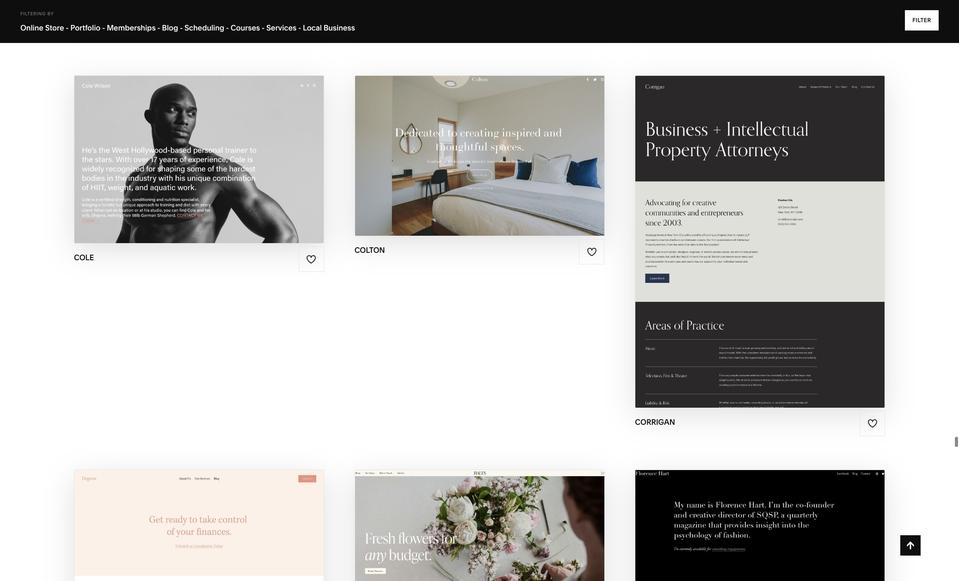 Task type: describe. For each thing, give the bounding box(es) containing it.
preview cole link
[[165, 152, 233, 178]]

2 - from the left
[[102, 23, 105, 32]]

cole inside button
[[210, 141, 234, 152]]

add colton to your favorites list image
[[587, 247, 597, 257]]

local
[[303, 23, 322, 32]]

preview for preview colton
[[439, 156, 480, 166]]

degraw image
[[74, 470, 324, 581]]

start for preview cole
[[154, 141, 182, 152]]

2 vertical spatial corrigan
[[635, 418, 675, 427]]

start with colton button
[[428, 130, 531, 156]]

online store - portfolio - memberships - blog - scheduling - courses - services - local business
[[20, 23, 355, 32]]

preview for preview corrigan
[[714, 242, 754, 252]]

preview for preview cole
[[165, 159, 206, 170]]

store
[[45, 23, 64, 32]]

filtering
[[20, 11, 46, 16]]

blog
[[162, 23, 178, 32]]

courses
[[231, 23, 260, 32]]

7 - from the left
[[298, 23, 301, 32]]

hart image
[[635, 470, 885, 581]]

start with corrigan button
[[703, 216, 818, 242]]

by
[[47, 11, 54, 16]]

with for colton
[[458, 137, 481, 148]]

2 vertical spatial colton
[[354, 246, 385, 255]]

6 - from the left
[[262, 23, 265, 32]]

5 - from the left
[[226, 23, 229, 32]]

cailles
[[74, 23, 104, 32]]

preview colton
[[439, 156, 520, 166]]



Task type: vqa. For each thing, say whether or not it's contained in the screenshot.
"Filter"
yes



Task type: locate. For each thing, give the bounding box(es) containing it.
-
[[66, 23, 69, 32], [102, 23, 105, 32], [157, 23, 160, 32], [180, 23, 183, 32], [226, 23, 229, 32], [262, 23, 265, 32], [298, 23, 301, 32]]

0 horizontal spatial with
[[184, 141, 207, 152]]

0 vertical spatial corrigan
[[758, 223, 808, 234]]

filtering by
[[20, 11, 54, 16]]

filter button
[[905, 10, 939, 31]]

with for corrigan
[[733, 223, 756, 234]]

start with colton
[[428, 137, 521, 148]]

cami
[[354, 23, 374, 32]]

colton inside button
[[484, 137, 521, 148]]

- right portfolio
[[102, 23, 105, 32]]

4 - from the left
[[180, 23, 183, 32]]

add corrigan to your favorites list image
[[867, 419, 877, 429]]

2 vertical spatial cole
[[74, 253, 94, 262]]

colton image
[[355, 76, 604, 236]]

business
[[324, 23, 355, 32]]

hales image
[[355, 470, 604, 581]]

0 horizontal spatial preview
[[165, 159, 206, 170]]

add cole to your favorites list image
[[306, 254, 316, 264]]

scheduling
[[184, 23, 224, 32]]

corrigan
[[758, 223, 808, 234], [757, 242, 806, 252], [635, 418, 675, 427]]

with up the preview corrigan
[[733, 223, 756, 234]]

services
[[266, 23, 296, 32]]

start
[[428, 137, 456, 148], [154, 141, 182, 152], [703, 223, 730, 234]]

1 - from the left
[[66, 23, 69, 32]]

start with cole button
[[154, 134, 244, 159]]

- left courses
[[226, 23, 229, 32]]

1 vertical spatial cole
[[208, 159, 233, 170]]

0 horizontal spatial start
[[154, 141, 182, 152]]

with up preview cole
[[184, 141, 207, 152]]

preview corrigan
[[714, 242, 806, 252]]

back to top image
[[905, 541, 916, 551]]

- right blog
[[180, 23, 183, 32]]

online
[[20, 23, 43, 32]]

preview corrigan link
[[714, 234, 806, 260]]

1 horizontal spatial with
[[458, 137, 481, 148]]

- left local
[[298, 23, 301, 32]]

with
[[458, 137, 481, 148], [184, 141, 207, 152], [733, 223, 756, 234]]

3 - from the left
[[157, 23, 160, 32]]

corrigan image
[[635, 76, 885, 408]]

start with cole
[[154, 141, 234, 152]]

preview down start with cole
[[165, 159, 206, 170]]

2 horizontal spatial with
[[733, 223, 756, 234]]

1 vertical spatial corrigan
[[757, 242, 806, 252]]

colton
[[484, 137, 521, 148], [482, 156, 520, 166], [354, 246, 385, 255]]

cole image
[[74, 76, 324, 243]]

preview down start with corrigan
[[714, 242, 754, 252]]

filter
[[912, 17, 931, 24]]

with inside button
[[184, 141, 207, 152]]

- right courses
[[262, 23, 265, 32]]

with for cole
[[184, 141, 207, 152]]

0 vertical spatial colton
[[484, 137, 521, 148]]

memberships
[[107, 23, 156, 32]]

preview colton link
[[439, 148, 520, 174]]

preview cole
[[165, 159, 233, 170]]

preview down "start with colton"
[[439, 156, 480, 166]]

2 horizontal spatial start
[[703, 223, 730, 234]]

- left blog
[[157, 23, 160, 32]]

0 vertical spatial cole
[[210, 141, 234, 152]]

corrigan inside button
[[758, 223, 808, 234]]

1 horizontal spatial preview
[[439, 156, 480, 166]]

preview
[[439, 156, 480, 166], [165, 159, 206, 170], [714, 242, 754, 252]]

start with corrigan
[[703, 223, 808, 234]]

start for preview colton
[[428, 137, 456, 148]]

2 horizontal spatial preview
[[714, 242, 754, 252]]

cole
[[210, 141, 234, 152], [208, 159, 233, 170], [74, 253, 94, 262]]

1 vertical spatial colton
[[482, 156, 520, 166]]

start inside button
[[154, 141, 182, 152]]

1 horizontal spatial start
[[428, 137, 456, 148]]

portfolio
[[70, 23, 100, 32]]

with up preview colton
[[458, 137, 481, 148]]

start for preview corrigan
[[703, 223, 730, 234]]

- right store
[[66, 23, 69, 32]]



